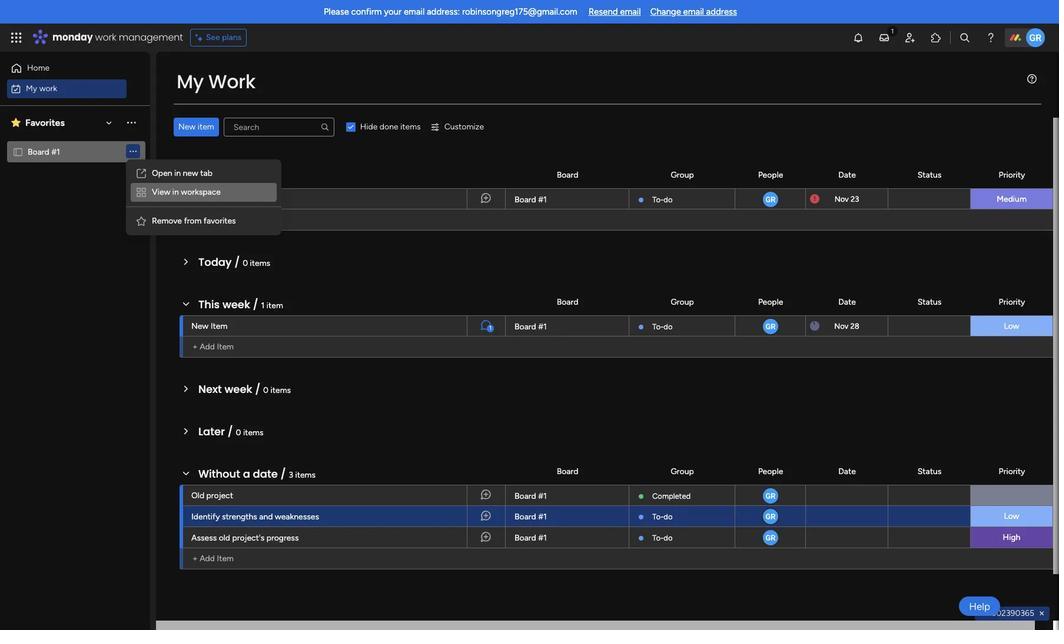 Task type: describe. For each thing, give the bounding box(es) containing it.
later
[[198, 425, 225, 439]]

high
[[1003, 533, 1021, 543]]

resend email link
[[589, 6, 641, 17]]

people for /
[[758, 467, 783, 477]]

status for item
[[918, 170, 942, 180]]

my work button
[[7, 79, 127, 98]]

and
[[259, 512, 273, 522]]

item inside this week / 1 item
[[267, 301, 283, 311]]

1 button
[[467, 316, 505, 337]]

/ right later
[[228, 425, 233, 439]]

23
[[851, 195, 859, 203]]

my work
[[26, 83, 57, 93]]

#1 inside board #1 list box
[[51, 147, 60, 157]]

tab
[[200, 168, 212, 178]]

search everything image
[[959, 32, 971, 44]]

board #1 for fourth the board #1 link from the bottom
[[515, 322, 547, 332]]

1 + from the top
[[193, 215, 198, 225]]

view
[[152, 187, 170, 197]]

new item
[[178, 122, 214, 132]]

priority for /
[[999, 467, 1025, 477]]

project 3
[[191, 194, 224, 204]]

monday
[[52, 31, 93, 44]]

new for new item
[[178, 122, 196, 132]]

board #1 for third the board #1 link
[[515, 492, 547, 502]]

management
[[119, 31, 183, 44]]

done
[[380, 122, 398, 132]]

favorites
[[204, 216, 236, 226]]

completed
[[652, 492, 691, 501]]

#1 for third the board #1 link
[[538, 492, 547, 502]]

#1 for first the board #1 link from the top of the page
[[538, 195, 547, 205]]

group for /
[[671, 467, 694, 477]]

without
[[198, 467, 240, 482]]

address:
[[427, 6, 460, 17]]

id: 302390365 element
[[975, 607, 1050, 621]]

0 inside next week / 0 items
[[263, 386, 269, 396]]

monday work management
[[52, 31, 183, 44]]

week for next
[[225, 382, 252, 397]]

0 for later /
[[236, 428, 241, 438]]

from
[[184, 216, 202, 226]]

0 for today /
[[243, 258, 248, 269]]

3 + add item from the top
[[193, 554, 234, 564]]

help image
[[985, 32, 997, 44]]

group for item
[[671, 170, 694, 180]]

favorites button
[[8, 113, 117, 133]]

0 vertical spatial 3
[[220, 194, 224, 204]]

item down old
[[217, 554, 234, 564]]

assess old project's progress
[[191, 533, 299, 543]]

project
[[191, 194, 218, 204]]

see
[[206, 32, 220, 42]]

later / 0 items
[[198, 425, 264, 439]]

without a date / 3 items
[[198, 467, 316, 482]]

resend email
[[589, 6, 641, 17]]

2 to-do from the top
[[652, 323, 673, 332]]

nov 23
[[835, 195, 859, 203]]

Filter dashboard by text search field
[[224, 118, 334, 137]]

old project
[[191, 491, 233, 501]]

date for /
[[839, 467, 856, 477]]

4 to- from the top
[[652, 534, 664, 543]]

#1 for fourth the board #1 link from the bottom
[[538, 322, 547, 332]]

identify strengths and weaknesses
[[191, 512, 319, 522]]

id: 302390365
[[980, 609, 1035, 619]]

1 to- from the top
[[652, 195, 664, 204]]

project
[[206, 491, 233, 501]]

greg robinson image
[[762, 191, 779, 208]]

project's
[[232, 533, 265, 543]]

identify
[[191, 512, 220, 522]]

3 to-do from the top
[[652, 513, 673, 522]]

status for 1
[[918, 297, 942, 307]]

robinsongreg175@gmail.com
[[462, 6, 577, 17]]

3 to- from the top
[[652, 513, 664, 522]]

id:
[[980, 609, 990, 619]]

help button
[[959, 597, 1000, 617]]

my for my work
[[26, 83, 37, 93]]

1 do from the top
[[664, 195, 673, 204]]

date
[[253, 467, 278, 482]]

overdue / 1 item
[[198, 170, 277, 185]]

menu image
[[1028, 74, 1037, 84]]

2 to- from the top
[[652, 323, 664, 332]]

new
[[183, 168, 198, 178]]

3 inside 'without a date / 3 items'
[[289, 470, 293, 480]]

please confirm your email address: robinsongreg175@gmail.com
[[324, 6, 577, 17]]

invite members image
[[904, 32, 916, 44]]

see plans button
[[190, 29, 247, 47]]

email for resend email
[[620, 6, 641, 17]]

remove from favorites
[[152, 216, 236, 226]]

v2 overdue deadline image
[[810, 193, 820, 205]]

today
[[198, 255, 232, 270]]

plans
[[222, 32, 242, 42]]

next
[[198, 382, 222, 397]]

nov 28
[[834, 322, 860, 331]]

my work
[[177, 68, 256, 95]]

nov for nov 28
[[834, 322, 849, 331]]

2 + add item from the top
[[193, 342, 234, 352]]

date for 1
[[839, 297, 856, 307]]

5 board #1 link from the top
[[513, 528, 622, 549]]

notifications image
[[853, 32, 864, 44]]

remove
[[152, 216, 182, 226]]

resend
[[589, 6, 618, 17]]

status for /
[[918, 467, 942, 477]]

overdue
[[198, 170, 244, 185]]

this week / 1 item
[[198, 297, 283, 312]]

see plans
[[206, 32, 242, 42]]

your
[[384, 6, 402, 17]]

group for 1
[[671, 297, 694, 307]]

view in workspace image
[[135, 187, 147, 198]]

board #1 for fourth the board #1 link from the top of the page
[[515, 512, 547, 522]]

2 low from the top
[[1004, 512, 1020, 522]]

assess
[[191, 533, 217, 543]]

priority for item
[[999, 170, 1025, 180]]

inbox image
[[879, 32, 890, 44]]

work for my
[[39, 83, 57, 93]]

1 inside button
[[489, 325, 492, 332]]



Task type: vqa. For each thing, say whether or not it's contained in the screenshot.
Last updated
no



Task type: locate. For each thing, give the bounding box(es) containing it.
item inside overdue / 1 item
[[260, 174, 277, 184]]

1 group from the top
[[671, 170, 694, 180]]

2 group from the top
[[671, 297, 694, 307]]

week for this
[[223, 297, 250, 312]]

+ add item
[[193, 215, 234, 225], [193, 342, 234, 352], [193, 554, 234, 564]]

1 status from the top
[[918, 170, 942, 180]]

email right resend
[[620, 6, 641, 17]]

items inside next week / 0 items
[[271, 386, 291, 396]]

2 + from the top
[[193, 342, 198, 352]]

0 inside today / 0 items
[[243, 258, 248, 269]]

please
[[324, 6, 349, 17]]

0 vertical spatial status
[[918, 170, 942, 180]]

1 horizontal spatial 3
[[289, 470, 293, 480]]

1 vertical spatial week
[[225, 382, 252, 397]]

help
[[969, 601, 990, 613]]

view in workspace
[[152, 187, 221, 197]]

board #1 inside list box
[[28, 147, 60, 157]]

in right view
[[172, 187, 179, 197]]

1 horizontal spatial 1
[[261, 301, 265, 311]]

1 vertical spatial in
[[172, 187, 179, 197]]

2 horizontal spatial 1
[[489, 325, 492, 332]]

1 vertical spatial item
[[260, 174, 277, 184]]

1 vertical spatial 3
[[289, 470, 293, 480]]

4 to-do from the top
[[652, 534, 673, 543]]

1 nov from the top
[[835, 195, 849, 203]]

2 board #1 link from the top
[[513, 316, 622, 337]]

1 add from the top
[[200, 215, 215, 225]]

3 right 'date'
[[289, 470, 293, 480]]

2 vertical spatial +
[[193, 554, 198, 564]]

customize
[[444, 122, 484, 132]]

nov left the 28
[[834, 322, 849, 331]]

2 vertical spatial priority
[[999, 467, 1025, 477]]

add down new item
[[200, 342, 215, 352]]

week
[[223, 297, 250, 312], [225, 382, 252, 397]]

0 vertical spatial people
[[758, 170, 783, 180]]

2 add from the top
[[200, 342, 215, 352]]

0 right the today
[[243, 258, 248, 269]]

1 vertical spatial date
[[839, 297, 856, 307]]

1 vertical spatial add
[[200, 342, 215, 352]]

address
[[706, 6, 737, 17]]

0 vertical spatial low
[[1004, 322, 1020, 332]]

select product image
[[11, 32, 22, 44]]

+ add item down assess
[[193, 554, 234, 564]]

0 right later
[[236, 428, 241, 438]]

work
[[95, 31, 116, 44], [39, 83, 57, 93]]

1 to-do from the top
[[652, 195, 673, 204]]

item down the project 3
[[217, 215, 234, 225]]

strengths
[[222, 512, 257, 522]]

0 inside later / 0 items
[[236, 428, 241, 438]]

open in new tab
[[152, 168, 212, 178]]

new up "new"
[[178, 122, 196, 132]]

priority
[[999, 170, 1025, 180], [999, 297, 1025, 307], [999, 467, 1025, 477]]

1 + add item from the top
[[193, 215, 234, 225]]

email
[[404, 6, 425, 17], [620, 6, 641, 17], [683, 6, 704, 17]]

1 vertical spatial priority
[[999, 297, 1025, 307]]

item
[[217, 215, 234, 225], [211, 322, 227, 332], [217, 342, 234, 352], [217, 554, 234, 564]]

3 do from the top
[[664, 513, 673, 522]]

people
[[758, 170, 783, 180], [758, 297, 783, 307], [758, 467, 783, 477]]

+
[[193, 215, 198, 225], [193, 342, 198, 352], [193, 554, 198, 564]]

new item
[[191, 322, 227, 332]]

0 vertical spatial date
[[839, 170, 856, 180]]

customize button
[[426, 118, 489, 137]]

28
[[851, 322, 860, 331]]

+ down assess
[[193, 554, 198, 564]]

0 vertical spatial priority
[[999, 170, 1025, 180]]

3 people from the top
[[758, 467, 783, 477]]

0
[[243, 258, 248, 269], [263, 386, 269, 396], [236, 428, 241, 438]]

new inside button
[[178, 122, 196, 132]]

1 vertical spatial + add item
[[193, 342, 234, 352]]

my down home
[[26, 83, 37, 93]]

2 vertical spatial item
[[267, 301, 283, 311]]

remove image
[[1038, 609, 1047, 619]]

new down this
[[191, 322, 209, 332]]

change email address
[[650, 6, 737, 17]]

3 date from the top
[[839, 467, 856, 477]]

/
[[247, 170, 252, 185], [234, 255, 240, 270], [253, 297, 258, 312], [255, 382, 261, 397], [228, 425, 233, 439], [281, 467, 286, 482]]

1
[[255, 174, 258, 184], [261, 301, 265, 311], [489, 325, 492, 332]]

1 low from the top
[[1004, 322, 1020, 332]]

priority for 1
[[999, 297, 1025, 307]]

week right this
[[223, 297, 250, 312]]

add down assess
[[200, 554, 215, 564]]

1 date from the top
[[839, 170, 856, 180]]

add
[[200, 215, 215, 225], [200, 342, 215, 352], [200, 554, 215, 564]]

board
[[28, 147, 49, 157], [557, 170, 578, 180], [515, 195, 536, 205], [557, 297, 578, 307], [515, 322, 536, 332], [557, 467, 578, 477], [515, 492, 536, 502], [515, 512, 536, 522], [515, 533, 536, 543]]

board #1 list box
[[0, 139, 150, 233]]

0 vertical spatial 0
[[243, 258, 248, 269]]

next week / 0 items
[[198, 382, 291, 397]]

2 vertical spatial people
[[758, 467, 783, 477]]

1 vertical spatial low
[[1004, 512, 1020, 522]]

my inside button
[[26, 83, 37, 93]]

today / 0 items
[[198, 255, 270, 270]]

2 horizontal spatial 0
[[263, 386, 269, 396]]

0 vertical spatial +
[[193, 215, 198, 225]]

3 right project
[[220, 194, 224, 204]]

302390365
[[992, 609, 1035, 619]]

1 horizontal spatial email
[[620, 6, 641, 17]]

progress
[[267, 533, 299, 543]]

1 vertical spatial people
[[758, 297, 783, 307]]

hide
[[360, 122, 378, 132]]

0 horizontal spatial 3
[[220, 194, 224, 204]]

2 nov from the top
[[834, 322, 849, 331]]

/ right next
[[255, 382, 261, 397]]

3 status from the top
[[918, 467, 942, 477]]

0 vertical spatial 1
[[255, 174, 258, 184]]

work right the 'monday'
[[95, 31, 116, 44]]

1 priority from the top
[[999, 170, 1025, 180]]

work inside button
[[39, 83, 57, 93]]

1 image
[[887, 24, 898, 37]]

greg robinson image
[[1026, 28, 1045, 47], [762, 318, 779, 336], [762, 488, 779, 505], [762, 508, 779, 526], [762, 529, 779, 547]]

1 inside overdue / 1 item
[[255, 174, 258, 184]]

2 do from the top
[[664, 323, 673, 332]]

0 vertical spatial in
[[174, 168, 181, 178]]

2 horizontal spatial email
[[683, 6, 704, 17]]

add down the project 3
[[200, 215, 215, 225]]

work down home
[[39, 83, 57, 93]]

0 up later / 0 items
[[263, 386, 269, 396]]

group
[[671, 170, 694, 180], [671, 297, 694, 307], [671, 467, 694, 477]]

old
[[219, 533, 230, 543]]

2 vertical spatial add
[[200, 554, 215, 564]]

0 horizontal spatial 1
[[255, 174, 258, 184]]

1 board #1 link from the top
[[513, 189, 622, 210]]

work for monday
[[95, 31, 116, 44]]

my left work
[[177, 68, 204, 95]]

2 vertical spatial 0
[[236, 428, 241, 438]]

email right your
[[404, 6, 425, 17]]

2 vertical spatial 1
[[489, 325, 492, 332]]

work
[[208, 68, 256, 95]]

1 horizontal spatial my
[[177, 68, 204, 95]]

1 vertical spatial 0
[[263, 386, 269, 396]]

change email address link
[[650, 6, 737, 17]]

remove from favorites image
[[135, 216, 147, 227]]

people for 1
[[758, 297, 783, 307]]

+ add item down new item
[[193, 342, 234, 352]]

a
[[243, 467, 250, 482]]

this
[[198, 297, 220, 312]]

3 priority from the top
[[999, 467, 1025, 477]]

+ down new item
[[193, 342, 198, 352]]

2 vertical spatial + add item
[[193, 554, 234, 564]]

#1 for fourth the board #1 link from the top of the page
[[538, 512, 547, 522]]

2 people from the top
[[758, 297, 783, 307]]

+ add item down the project 3
[[193, 215, 234, 225]]

0 vertical spatial group
[[671, 170, 694, 180]]

in for view
[[172, 187, 179, 197]]

item down new item
[[217, 342, 234, 352]]

1 email from the left
[[404, 6, 425, 17]]

+ down project
[[193, 215, 198, 225]]

date for item
[[839, 170, 856, 180]]

/ right the today
[[234, 255, 240, 270]]

open
[[152, 168, 172, 178]]

0 vertical spatial nov
[[835, 195, 849, 203]]

email right change
[[683, 6, 704, 17]]

in left "new"
[[174, 168, 181, 178]]

item down this
[[211, 322, 227, 332]]

v2 star 2 image
[[11, 116, 21, 130]]

items inside 'without a date / 3 items'
[[295, 470, 316, 480]]

None search field
[[224, 118, 334, 137]]

favorites
[[25, 117, 65, 128]]

board inside list box
[[28, 147, 49, 157]]

home
[[27, 63, 50, 73]]

3 group from the top
[[671, 467, 694, 477]]

0 vertical spatial week
[[223, 297, 250, 312]]

nov for nov 23
[[835, 195, 849, 203]]

1 vertical spatial group
[[671, 297, 694, 307]]

low
[[1004, 322, 1020, 332], [1004, 512, 1020, 522]]

items inside today / 0 items
[[250, 258, 270, 269]]

1 inside this week / 1 item
[[261, 301, 265, 311]]

1 vertical spatial work
[[39, 83, 57, 93]]

date
[[839, 170, 856, 180], [839, 297, 856, 307], [839, 467, 856, 477]]

in
[[174, 168, 181, 178], [172, 187, 179, 197]]

0 horizontal spatial my
[[26, 83, 37, 93]]

2 vertical spatial status
[[918, 467, 942, 477]]

items inside later / 0 items
[[243, 428, 264, 438]]

2 date from the top
[[839, 297, 856, 307]]

0 vertical spatial new
[[178, 122, 196, 132]]

2 vertical spatial date
[[839, 467, 856, 477]]

hide done items
[[360, 122, 421, 132]]

1 horizontal spatial work
[[95, 31, 116, 44]]

3 board #1 link from the top
[[513, 486, 622, 507]]

email for change email address
[[683, 6, 704, 17]]

status
[[918, 170, 942, 180], [918, 297, 942, 307], [918, 467, 942, 477]]

2 email from the left
[[620, 6, 641, 17]]

my
[[177, 68, 204, 95], [26, 83, 37, 93]]

4 do from the top
[[664, 534, 673, 543]]

old
[[191, 491, 204, 501]]

workspace
[[181, 187, 221, 197]]

2 vertical spatial group
[[671, 467, 694, 477]]

apps image
[[930, 32, 942, 44]]

change
[[650, 6, 681, 17]]

2 priority from the top
[[999, 297, 1025, 307]]

home button
[[7, 59, 127, 78]]

my for my work
[[177, 68, 204, 95]]

nov
[[835, 195, 849, 203], [834, 322, 849, 331]]

search image
[[320, 122, 330, 132]]

2 status from the top
[[918, 297, 942, 307]]

in for open
[[174, 168, 181, 178]]

new item button
[[174, 118, 219, 137]]

/ right 'date'
[[281, 467, 286, 482]]

3 email from the left
[[683, 6, 704, 17]]

#1 for first the board #1 link from the bottom of the page
[[538, 533, 547, 543]]

1 vertical spatial 1
[[261, 301, 265, 311]]

people for item
[[758, 170, 783, 180]]

weaknesses
[[275, 512, 319, 522]]

nov left 23
[[835, 195, 849, 203]]

open in new tab image
[[135, 168, 147, 180]]

0 vertical spatial item
[[198, 122, 214, 132]]

public board image
[[12, 146, 24, 157]]

1 horizontal spatial 0
[[243, 258, 248, 269]]

new
[[178, 122, 196, 132], [191, 322, 209, 332]]

0 horizontal spatial email
[[404, 6, 425, 17]]

3 + from the top
[[193, 554, 198, 564]]

0 vertical spatial work
[[95, 31, 116, 44]]

0 horizontal spatial 0
[[236, 428, 241, 438]]

4 board #1 link from the top
[[513, 506, 622, 528]]

new for new item
[[191, 322, 209, 332]]

1 vertical spatial nov
[[834, 322, 849, 331]]

0 horizontal spatial work
[[39, 83, 57, 93]]

board #1
[[28, 147, 60, 157], [515, 195, 547, 205], [515, 322, 547, 332], [515, 492, 547, 502], [515, 512, 547, 522], [515, 533, 547, 543]]

to-do
[[652, 195, 673, 204], [652, 323, 673, 332], [652, 513, 673, 522], [652, 534, 673, 543]]

#1
[[51, 147, 60, 157], [538, 195, 547, 205], [538, 322, 547, 332], [538, 492, 547, 502], [538, 512, 547, 522], [538, 533, 547, 543]]

1 people from the top
[[758, 170, 783, 180]]

3 add from the top
[[200, 554, 215, 564]]

0 vertical spatial + add item
[[193, 215, 234, 225]]

3
[[220, 194, 224, 204], [289, 470, 293, 480]]

1 vertical spatial new
[[191, 322, 209, 332]]

1 vertical spatial status
[[918, 297, 942, 307]]

week right next
[[225, 382, 252, 397]]

/ right this
[[253, 297, 258, 312]]

board #1 for first the board #1 link from the bottom of the page
[[515, 533, 547, 543]]

board #1 for first the board #1 link from the top of the page
[[515, 195, 547, 205]]

1 vertical spatial +
[[193, 342, 198, 352]]

/ right overdue
[[247, 170, 252, 185]]

items
[[400, 122, 421, 132], [250, 258, 270, 269], [271, 386, 291, 396], [243, 428, 264, 438], [295, 470, 316, 480]]

confirm
[[351, 6, 382, 17]]

favorites options image
[[125, 117, 137, 129]]

medium
[[997, 194, 1027, 204]]

item inside button
[[198, 122, 214, 132]]

0 vertical spatial add
[[200, 215, 215, 225]]



